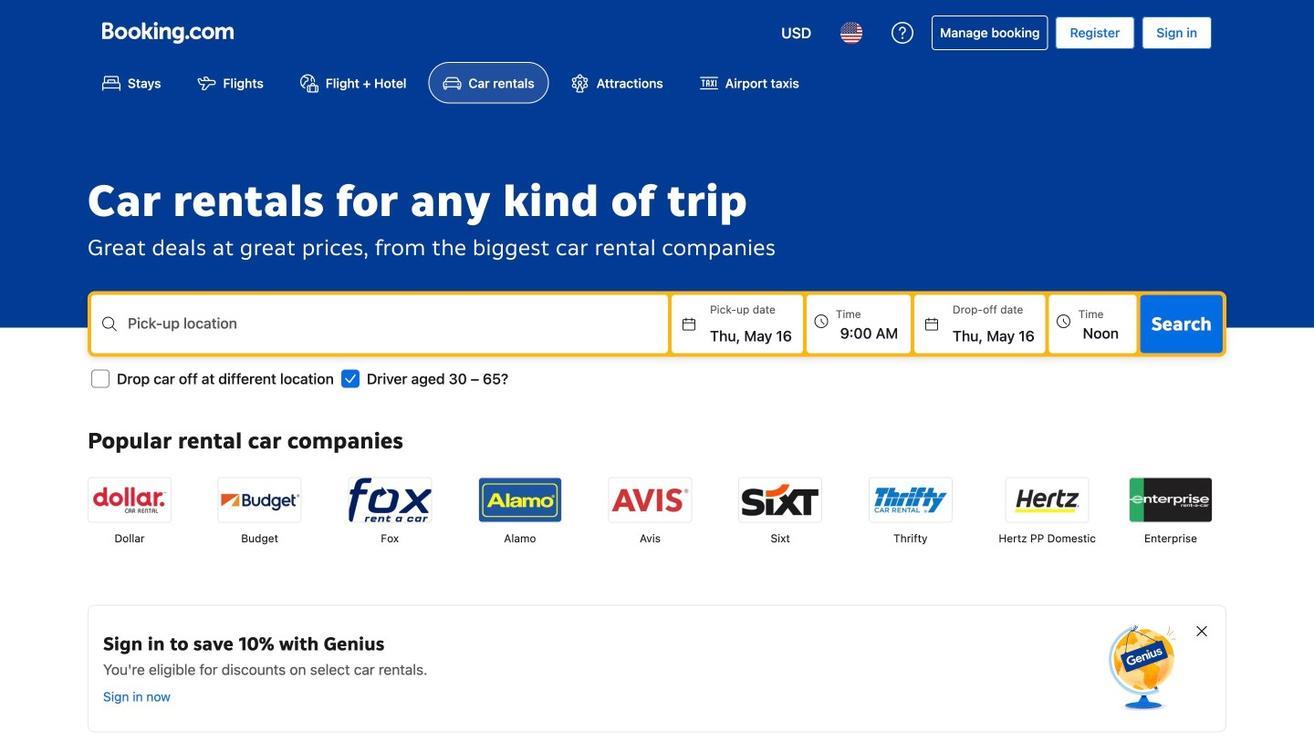 Task type: vqa. For each thing, say whether or not it's contained in the screenshot.
PICK-UP LOCATION field
yes



Task type: describe. For each thing, give the bounding box(es) containing it.
enterprise logo image
[[1130, 478, 1212, 522]]

thrifty logo image
[[869, 478, 952, 522]]

hertz pp domestic logo image
[[1006, 478, 1088, 522]]

alamo logo image
[[479, 478, 561, 522]]



Task type: locate. For each thing, give the bounding box(es) containing it.
booking.com online hotel reservations image
[[102, 22, 234, 44]]

fox logo image
[[349, 478, 431, 522]]

Pick-up location field
[[128, 324, 668, 346]]

avis logo image
[[609, 478, 691, 522]]

dollar logo image
[[89, 478, 171, 522]]

budget logo image
[[219, 478, 301, 522]]

sixt logo image
[[739, 478, 821, 522]]



